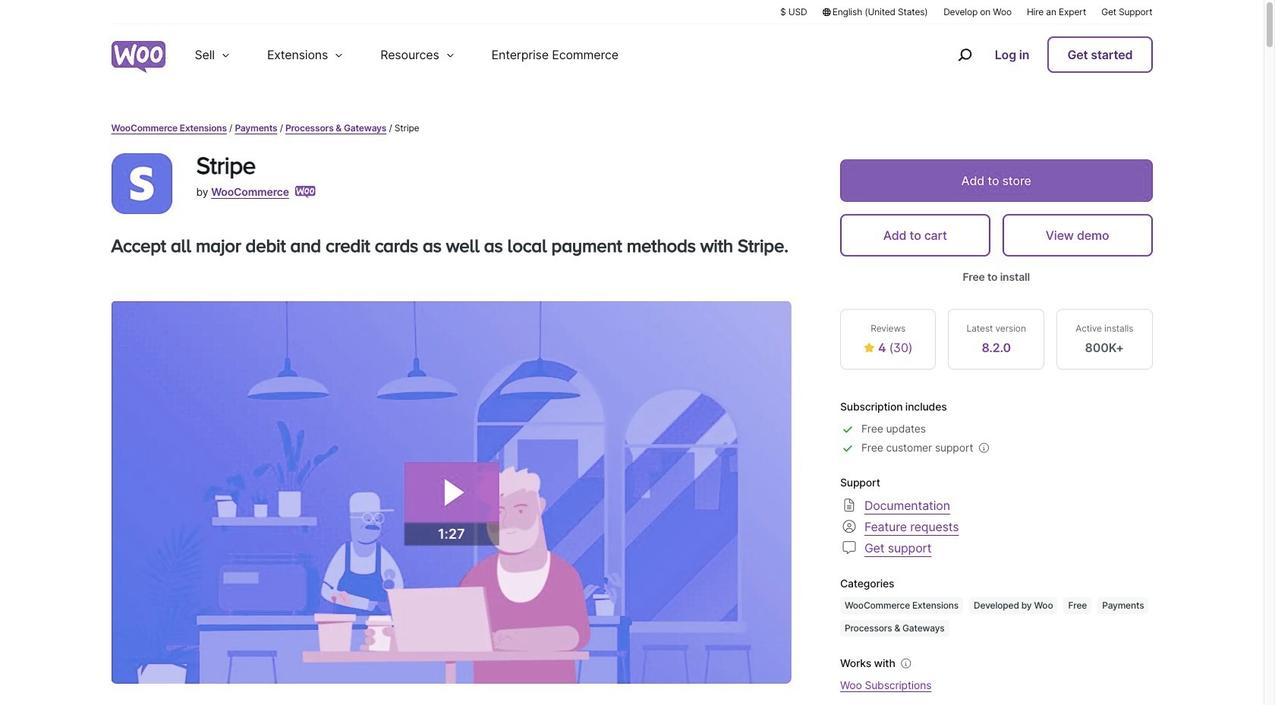 Task type: vqa. For each thing, say whether or not it's contained in the screenshot.
Open Account Menu icon
no



Task type: describe. For each thing, give the bounding box(es) containing it.
breadcrumb element
[[111, 121, 1153, 135]]

circle user image
[[840, 517, 858, 535]]

extra information image
[[976, 441, 992, 456]]

file lines image
[[840, 496, 858, 514]]

service navigation menu element
[[925, 30, 1153, 79]]



Task type: locate. For each thing, give the bounding box(es) containing it.
message image
[[840, 539, 858, 557]]

search image
[[952, 43, 977, 67]]

developed by woocommerce image
[[295, 186, 316, 198]]

circle info image
[[898, 656, 914, 671]]

product icon image
[[111, 153, 172, 214]]



